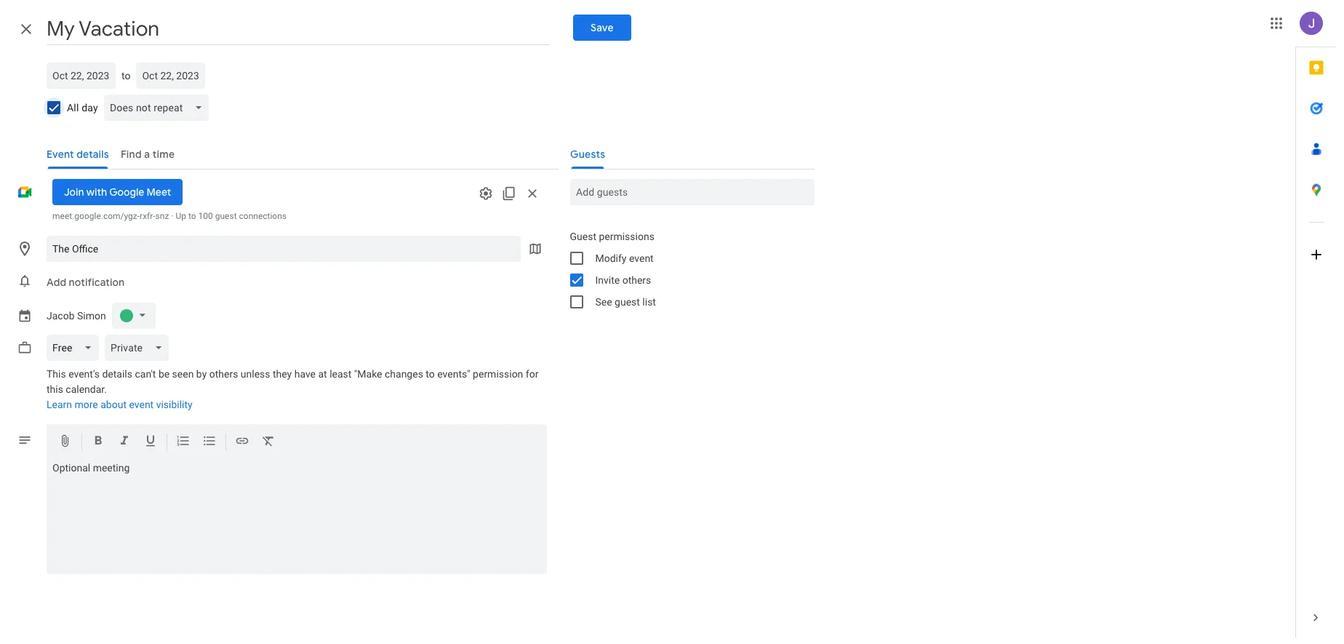 Task type: vqa. For each thing, say whether or not it's contained in the screenshot.
Numbered list image
yes



Task type: locate. For each thing, give the bounding box(es) containing it.
to right start date text box
[[122, 70, 131, 82]]

tab list
[[1297, 47, 1337, 597]]

to right up
[[188, 211, 196, 221]]

can't
[[135, 368, 156, 380]]

guest permissions
[[570, 231, 655, 242]]

visibility
[[156, 399, 193, 410]]

meet
[[147, 186, 171, 199]]

Start date text field
[[52, 67, 110, 84]]

guest right 100
[[215, 211, 237, 221]]

this
[[47, 368, 66, 380]]

seen
[[172, 368, 194, 380]]

connections
[[239, 211, 287, 221]]

optional meeting
[[52, 462, 130, 474]]

join with google meet
[[64, 186, 171, 199]]

0 vertical spatial others
[[623, 274, 652, 286]]

save
[[591, 21, 614, 34]]

modify
[[596, 253, 627, 264]]

1 vertical spatial event
[[129, 399, 154, 410]]

others
[[623, 274, 652, 286], [209, 368, 238, 380]]

bulleted list image
[[202, 434, 217, 450]]

event inside 'this event's details can't be seen by others unless they have at least "make changes to events" permission for this calendar. learn more about event visibility'
[[129, 399, 154, 410]]

2 vertical spatial to
[[426, 368, 435, 380]]

·
[[171, 211, 174, 221]]

join
[[64, 186, 84, 199]]

join with google meet link
[[52, 179, 183, 205]]

0 horizontal spatial to
[[122, 70, 131, 82]]

event right about
[[129, 399, 154, 410]]

insert link image
[[235, 434, 250, 450]]

with
[[86, 186, 107, 199]]

1 vertical spatial guest
[[615, 296, 640, 308]]

event down permissions
[[629, 253, 654, 264]]

1 horizontal spatial event
[[629, 253, 654, 264]]

to
[[122, 70, 131, 82], [188, 211, 196, 221], [426, 368, 435, 380]]

0 vertical spatial guest
[[215, 211, 237, 221]]

Description text field
[[47, 462, 547, 571]]

jacob simon
[[47, 310, 106, 322]]

add
[[47, 276, 66, 289]]

others inside group
[[623, 274, 652, 286]]

learn more about event visibility link
[[47, 399, 193, 410]]

guest
[[215, 211, 237, 221], [615, 296, 640, 308]]

None field
[[104, 95, 215, 121], [47, 335, 104, 361], [104, 335, 174, 361], [104, 95, 215, 121], [47, 335, 104, 361], [104, 335, 174, 361]]

italic image
[[117, 434, 132, 450]]

invite
[[596, 274, 620, 286]]

invite others
[[596, 274, 652, 286]]

group containing guest permissions
[[559, 226, 815, 313]]

guest left the list at the left top of page
[[615, 296, 640, 308]]

0 horizontal spatial others
[[209, 368, 238, 380]]

1 horizontal spatial to
[[188, 211, 196, 221]]

to inside 'this event's details can't be seen by others unless they have at least "make changes to events" permission for this calendar. learn more about event visibility'
[[426, 368, 435, 380]]

optional
[[52, 462, 90, 474]]

at
[[318, 368, 327, 380]]

100
[[198, 211, 213, 221]]

group
[[559, 226, 815, 313]]

1 horizontal spatial others
[[623, 274, 652, 286]]

others right by
[[209, 368, 238, 380]]

others up see guest list
[[623, 274, 652, 286]]

remove formatting image
[[261, 434, 276, 450]]

1 horizontal spatial guest
[[615, 296, 640, 308]]

snz
[[155, 211, 169, 221]]

0 horizontal spatial guest
[[215, 211, 237, 221]]

rxfr-
[[140, 211, 155, 221]]

up
[[176, 211, 186, 221]]

this event's details can't be seen by others unless they have at least "make changes to events" permission for this calendar. learn more about event visibility
[[47, 368, 539, 410]]

modify event
[[596, 253, 654, 264]]

simon
[[77, 310, 106, 322]]

formatting options toolbar
[[47, 424, 547, 459]]

1 vertical spatial others
[[209, 368, 238, 380]]

to left events"
[[426, 368, 435, 380]]

meet.google.com/ygz-
[[52, 211, 140, 221]]

event
[[629, 253, 654, 264], [129, 399, 154, 410]]

this
[[47, 384, 63, 395]]

2 horizontal spatial to
[[426, 368, 435, 380]]

0 horizontal spatial event
[[129, 399, 154, 410]]

underline image
[[143, 434, 158, 450]]



Task type: describe. For each thing, give the bounding box(es) containing it.
0 vertical spatial to
[[122, 70, 131, 82]]

notification
[[69, 276, 125, 289]]

for
[[526, 368, 539, 380]]

all day
[[67, 102, 98, 114]]

save button
[[573, 15, 631, 41]]

about
[[101, 399, 127, 410]]

changes
[[385, 368, 423, 380]]

unless
[[241, 368, 270, 380]]

day
[[82, 102, 98, 114]]

"make
[[354, 368, 382, 380]]

0 vertical spatial event
[[629, 253, 654, 264]]

meeting
[[93, 462, 130, 474]]

events"
[[438, 368, 471, 380]]

numbered list image
[[176, 434, 191, 450]]

Guests text field
[[576, 179, 809, 205]]

calendar.
[[66, 384, 107, 395]]

be
[[159, 368, 170, 380]]

others inside 'this event's details can't be seen by others unless they have at least "make changes to events" permission for this calendar. learn more about event visibility'
[[209, 368, 238, 380]]

more
[[75, 399, 98, 410]]

details
[[102, 368, 132, 380]]

Title text field
[[47, 13, 550, 45]]

list
[[643, 296, 656, 308]]

permissions
[[599, 231, 655, 242]]

guest
[[570, 231, 597, 242]]

1 vertical spatial to
[[188, 211, 196, 221]]

add notification
[[47, 276, 125, 289]]

learn
[[47, 399, 72, 410]]

permission
[[473, 368, 523, 380]]

all
[[67, 102, 79, 114]]

by
[[196, 368, 207, 380]]

event's
[[69, 368, 100, 380]]

meet.google.com/ygz-rxfr-snz · up to 100 guest connections
[[52, 211, 287, 221]]

add notification button
[[41, 265, 131, 300]]

End date text field
[[142, 67, 200, 84]]

jacob
[[47, 310, 75, 322]]

have
[[295, 368, 316, 380]]

least
[[330, 368, 352, 380]]

google
[[109, 186, 144, 199]]

see guest list
[[596, 296, 656, 308]]

Location text field
[[52, 236, 515, 262]]

they
[[273, 368, 292, 380]]

bold image
[[91, 434, 106, 450]]

see
[[596, 296, 612, 308]]



